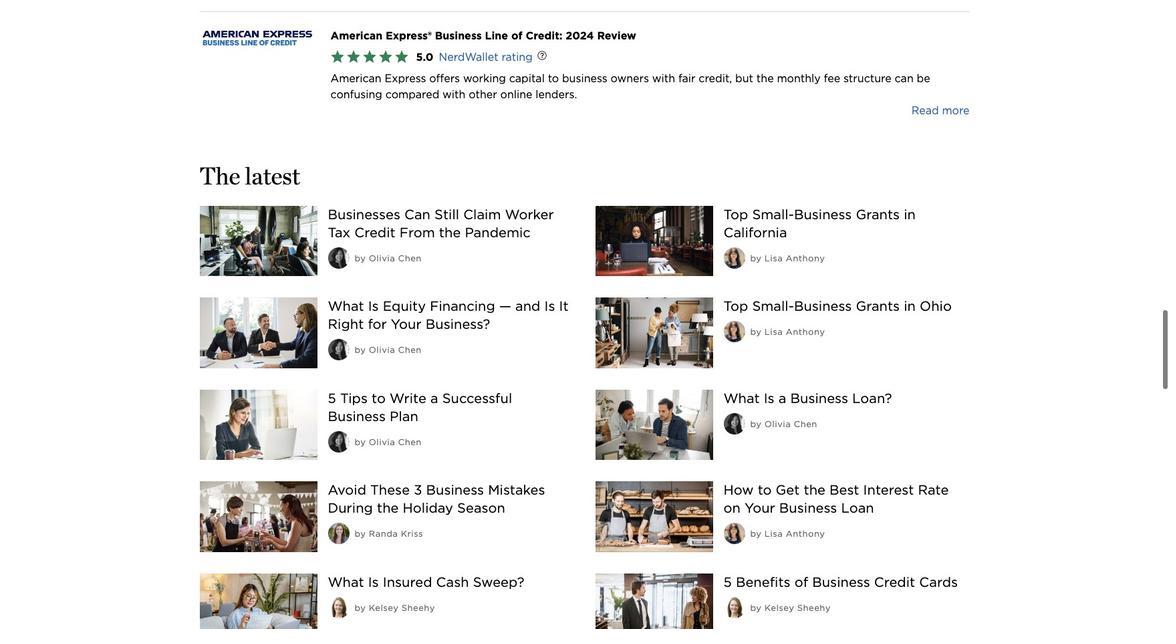 Task type: describe. For each thing, give the bounding box(es) containing it.
equity
[[383, 298, 426, 314]]

your inside the how to get the best interest rate on your business loan
[[745, 500, 776, 517]]

businesses can still claim worker tax credit from the pandemic
[[328, 206, 554, 240]]

california
[[724, 224, 787, 240]]

2024
[[566, 29, 594, 42]]

by for what is equity financing — and is it right for your business?
[[355, 345, 366, 355]]

business inside the how to get the best interest rate on your business loan
[[780, 500, 837, 517]]

avoid
[[328, 482, 366, 498]]

more
[[942, 104, 970, 117]]

5 tips to write a successful business plan
[[328, 390, 512, 425]]

olivia chen's profile picture image for what is a business loan?
[[724, 413, 745, 435]]

olivia for to
[[369, 437, 395, 447]]

lisa anthony link for top small-business grants in california
[[765, 253, 825, 263]]

5.0
[[416, 51, 434, 63]]

is for what is insured cash sweep?
[[368, 574, 379, 590]]

loan
[[842, 500, 875, 517]]

grants for top small-business grants in ohio
[[856, 298, 900, 314]]

what is equity financing — and is it right for your business?
[[328, 298, 569, 333]]

credit inside 'businesses can still claim worker tax credit from the pandemic'
[[355, 224, 396, 240]]

3
[[414, 482, 422, 498]]

insured
[[383, 574, 432, 590]]

your inside the what is equity financing — and is it right for your business?
[[391, 316, 422, 333]]

capital
[[509, 72, 545, 85]]

is for what is equity financing — and is it right for your business?
[[368, 298, 379, 314]]

fee
[[824, 72, 841, 85]]

top small-business grants in california
[[724, 206, 916, 240]]

credit,
[[699, 72, 732, 85]]

by for 5 tips to write a successful business plan
[[355, 437, 366, 447]]

top for top small-business grants in ohio
[[724, 298, 749, 314]]

confusing
[[331, 88, 382, 101]]

by olivia chen for still
[[355, 253, 422, 263]]

line
[[485, 29, 508, 42]]

the latest
[[200, 161, 300, 190]]

lisa for how to get the best interest rate on your business loan
[[765, 529, 783, 539]]

by randa kriss
[[355, 529, 423, 539]]

credit:
[[526, 29, 563, 42]]

anthony for interest
[[786, 529, 825, 539]]

right
[[328, 316, 364, 333]]

chen for a
[[794, 419, 818, 429]]

review
[[597, 29, 636, 42]]

pandemic
[[465, 224, 531, 240]]

lisa anthony's profile picture image for how to get the best interest rate on your business loan
[[724, 523, 745, 545]]

what is insured cash sweep? link
[[328, 574, 525, 590]]

2 a from the left
[[779, 390, 787, 406]]

these
[[371, 482, 410, 498]]

rating
[[502, 51, 533, 63]]

owners
[[611, 72, 649, 85]]

successful
[[442, 390, 512, 406]]

top small-business grants in california link
[[724, 206, 916, 240]]

by for what is insured cash sweep?
[[355, 603, 366, 613]]

monthly
[[777, 72, 821, 85]]

how to get the best interest rate on your business loan link
[[724, 482, 949, 517]]

5 benefits of business credit cards link
[[724, 574, 958, 590]]

avoid these 3 business mistakes during the holiday season
[[328, 482, 545, 517]]

anthony for ohio
[[786, 327, 825, 337]]

is for what is a business loan?
[[764, 390, 775, 406]]

sheehy for insured
[[402, 603, 435, 613]]

fair
[[679, 72, 696, 85]]

to inside the how to get the best interest rate on your business loan
[[758, 482, 772, 498]]

best
[[830, 482, 860, 498]]

olivia for still
[[369, 253, 395, 263]]

how to get the best interest rate on your business loan
[[724, 482, 949, 517]]

0 vertical spatial with
[[653, 72, 676, 85]]

still
[[435, 206, 459, 222]]

the inside "avoid these 3 business mistakes during the holiday season"
[[377, 500, 399, 517]]

lisa for top small-business grants in ohio
[[765, 327, 783, 337]]

season
[[457, 500, 506, 517]]

kriss
[[401, 529, 423, 539]]

lisa for top small-business grants in california
[[765, 253, 783, 263]]

chen for to
[[398, 437, 422, 447]]

ohio
[[920, 298, 952, 314]]

how
[[724, 482, 754, 498]]

and
[[516, 298, 541, 314]]

what is a business loan? link
[[724, 390, 892, 406]]

by for what is a business loan?
[[751, 419, 762, 429]]

the inside american express offers working capital to business owners with fair credit, but the monthly fee structure can be confusing compared with other online lenders. read more
[[757, 72, 774, 85]]

5 benefits of business credit cards
[[724, 574, 958, 590]]

love it image
[[331, 49, 411, 65]]

by for top small-business grants in ohio
[[751, 327, 762, 337]]

tax
[[328, 224, 351, 240]]

what is equity financing — and is it right for your business? link
[[328, 298, 569, 333]]

plan
[[390, 408, 419, 425]]

business inside 5 tips to write a successful business plan
[[328, 408, 386, 425]]

can
[[405, 206, 431, 222]]

get
[[776, 482, 800, 498]]

cards
[[920, 574, 958, 590]]

by for top small-business grants in california
[[751, 253, 762, 263]]

american for american express® business line of credit: 2024 review
[[331, 29, 383, 42]]

american for american express offers working capital to business owners with fair credit, but the monthly fee structure can be confusing compared with other online lenders. read more
[[331, 72, 382, 85]]

of inside american express® business line of credit: 2024 review link
[[512, 29, 523, 42]]

on
[[724, 500, 741, 517]]

olivia chen's profile picture image for businesses can still claim worker tax credit from the pandemic
[[328, 247, 349, 269]]

american express® business line of credit: 2024 review link
[[331, 28, 970, 44]]

kelsey for benefits
[[765, 603, 795, 613]]

in for top small-business grants in california
[[904, 206, 916, 222]]

be
[[917, 72, 931, 85]]

by lisa anthony for top small-business grants in california
[[751, 253, 825, 263]]

small- for top small-business grants in california
[[753, 206, 794, 222]]

worker
[[505, 206, 554, 222]]

lenders.
[[536, 88, 577, 101]]

by kelsey sheehy for of
[[751, 603, 831, 613]]

structure
[[844, 72, 892, 85]]

businesses can still claim worker tax credit from the pandemic link
[[328, 206, 554, 240]]

tips
[[340, 390, 368, 406]]

for
[[368, 316, 387, 333]]

kelsey for is
[[369, 603, 399, 613]]

business
[[562, 72, 608, 85]]

offers
[[429, 72, 460, 85]]

5 for 5 tips to write a successful business plan
[[328, 390, 336, 406]]

express
[[385, 72, 426, 85]]

claim
[[464, 206, 501, 222]]

lisa anthony link for how to get the best interest rate on your business loan
[[765, 529, 825, 539]]

0 horizontal spatial with
[[443, 88, 466, 101]]

what is a business loan?
[[724, 390, 892, 406]]

olivia chen link for still
[[369, 253, 422, 263]]

5 tips to write a successful business plan link
[[328, 390, 512, 425]]

avoid these 3 business mistakes during the holiday season link
[[328, 482, 545, 517]]

kelsey sheehy's profile picture image for what
[[328, 597, 349, 619]]

to inside american express offers working capital to business owners with fair credit, but the monthly fee structure can be confusing compared with other online lenders. read more
[[548, 72, 559, 85]]

american express® business line of credit: 2024 review
[[331, 29, 636, 42]]



Task type: vqa. For each thing, say whether or not it's contained in the screenshot.
Express
yes



Task type: locate. For each thing, give the bounding box(es) containing it.
kelsey sheehy link down insured
[[369, 603, 435, 613]]

0 vertical spatial anthony
[[786, 253, 825, 263]]

0 horizontal spatial your
[[391, 316, 422, 333]]

1 lisa from the top
[[765, 253, 783, 263]]

business inside top small-business grants in california
[[794, 206, 852, 222]]

olivia chen's profile picture image down tax
[[328, 247, 349, 269]]

1 horizontal spatial kelsey sheehy's profile picture image
[[724, 597, 745, 619]]

anthony down top small-business grants in ohio
[[786, 327, 825, 337]]

by olivia chen for to
[[355, 437, 422, 447]]

0 horizontal spatial kelsey
[[369, 603, 399, 613]]

5 for 5 benefits of business credit cards
[[724, 574, 732, 590]]

american inside american express offers working capital to business owners with fair credit, but the monthly fee structure can be confusing compared with other online lenders. read more
[[331, 72, 382, 85]]

by lisa anthony for top small-business grants in ohio
[[751, 327, 825, 337]]

express®
[[386, 29, 432, 42]]

the down still
[[439, 224, 461, 240]]

the inside 'businesses can still claim worker tax credit from the pandemic'
[[439, 224, 461, 240]]

in for top small-business grants in ohio
[[904, 298, 916, 314]]

the
[[200, 161, 240, 190]]

what for what is insured cash sweep?
[[328, 574, 364, 590]]

1 vertical spatial in
[[904, 298, 916, 314]]

randa kriss's profile picture image
[[328, 523, 349, 545]]

top small-business grants in ohio
[[724, 298, 952, 314]]

5 left tips
[[328, 390, 336, 406]]

what is insured cash sweep?
[[328, 574, 525, 590]]

1 horizontal spatial kelsey
[[765, 603, 795, 613]]

0 vertical spatial in
[[904, 206, 916, 222]]

nerdwallet
[[439, 51, 499, 63]]

1 horizontal spatial by kelsey sheehy
[[751, 603, 831, 613]]

randa
[[369, 529, 398, 539]]

in inside top small-business grants in california
[[904, 206, 916, 222]]

1 horizontal spatial your
[[745, 500, 776, 517]]

to inside 5 tips to write a successful business plan
[[372, 390, 386, 406]]

write
[[390, 390, 427, 406]]

1 vertical spatial credit
[[875, 574, 916, 590]]

by olivia chen down what is a business loan?
[[751, 419, 818, 429]]

is
[[368, 298, 379, 314], [545, 298, 555, 314], [764, 390, 775, 406], [368, 574, 379, 590]]

chen down the equity on the top
[[398, 345, 422, 355]]

sheehy for of
[[798, 603, 831, 613]]

1 top from the top
[[724, 206, 749, 222]]

by kelsey sheehy
[[355, 603, 435, 613], [751, 603, 831, 613]]

chen down plan
[[398, 437, 422, 447]]

during
[[328, 500, 373, 517]]

anthony down top small-business grants in california
[[786, 253, 825, 263]]

1 by kelsey sheehy from the left
[[355, 603, 435, 613]]

1 vertical spatial to
[[372, 390, 386, 406]]

mistakes
[[488, 482, 545, 498]]

olivia chen link
[[369, 253, 422, 263], [369, 345, 422, 355], [765, 419, 818, 429], [369, 437, 422, 447]]

olivia for a
[[765, 419, 791, 429]]

the inside the how to get the best interest rate on your business loan
[[804, 482, 826, 498]]

sheehy down the 5 benefits of business credit cards
[[798, 603, 831, 613]]

2 kelsey sheehy link from the left
[[765, 603, 831, 613]]

olivia chen's profile picture image
[[328, 247, 349, 269], [328, 339, 349, 361], [724, 413, 745, 435], [328, 431, 349, 453]]

2 vertical spatial what
[[328, 574, 364, 590]]

chen for still
[[398, 253, 422, 263]]

olivia chen's profile picture image down right
[[328, 339, 349, 361]]

what
[[328, 298, 364, 314], [724, 390, 760, 406], [328, 574, 364, 590]]

1 vertical spatial by lisa anthony
[[751, 327, 825, 337]]

2 vertical spatial lisa
[[765, 529, 783, 539]]

american
[[331, 29, 383, 42], [331, 72, 382, 85]]

read more link
[[912, 103, 970, 119]]

0 vertical spatial lisa anthony's profile picture image
[[724, 247, 745, 269]]

what for what is a business loan?
[[724, 390, 760, 406]]

lisa anthony's profile picture image for top small-business grants in california
[[724, 247, 745, 269]]

1 horizontal spatial kelsey sheehy link
[[765, 603, 831, 613]]

olivia chen link down for on the bottom of page
[[369, 345, 422, 355]]

businesses
[[328, 206, 401, 222]]

how is this rating determined? image
[[527, 42, 557, 71]]

5 left benefits
[[724, 574, 732, 590]]

rate
[[918, 482, 949, 498]]

read
[[912, 104, 939, 117]]

by kelsey sheehy down insured
[[355, 603, 435, 613]]

financing
[[430, 298, 495, 314]]

1 american from the top
[[331, 29, 383, 42]]

olivia chen's profile picture image for 5 tips to write a successful business plan
[[328, 431, 349, 453]]

by kelsey sheehy for insured
[[355, 603, 435, 613]]

0 vertical spatial 5
[[328, 390, 336, 406]]

lisa anthony's profile picture image for top small-business grants in ohio
[[724, 321, 745, 343]]

0 horizontal spatial kelsey sheehy link
[[369, 603, 435, 613]]

small- inside top small-business grants in california
[[753, 206, 794, 222]]

kelsey sheehy's profile picture image
[[328, 597, 349, 619], [724, 597, 745, 619]]

olivia down what is a business loan?
[[765, 419, 791, 429]]

by olivia chen down from
[[355, 253, 422, 263]]

3 by lisa anthony from the top
[[751, 529, 825, 539]]

3 anthony from the top
[[786, 529, 825, 539]]

0 vertical spatial your
[[391, 316, 422, 333]]

with down offers
[[443, 88, 466, 101]]

chen for equity
[[398, 345, 422, 355]]

0 horizontal spatial by kelsey sheehy
[[355, 603, 435, 613]]

2 by kelsey sheehy from the left
[[751, 603, 831, 613]]

top small-business grants in ohio link
[[724, 298, 952, 314]]

1 vertical spatial grants
[[856, 298, 900, 314]]

the
[[757, 72, 774, 85], [439, 224, 461, 240], [804, 482, 826, 498], [377, 500, 399, 517]]

1 anthony from the top
[[786, 253, 825, 263]]

what for what is equity financing — and is it right for your business?
[[328, 298, 364, 314]]

by kelsey sheehy down benefits
[[751, 603, 831, 613]]

a inside 5 tips to write a successful business plan
[[431, 390, 438, 406]]

0 horizontal spatial a
[[431, 390, 438, 406]]

olivia chen link down plan
[[369, 437, 422, 447]]

kelsey sheehy link for of
[[765, 603, 831, 613]]

american up love it image
[[331, 29, 383, 42]]

olivia down for on the bottom of page
[[369, 345, 395, 355]]

latest
[[245, 161, 300, 190]]

what inside the what is equity financing — and is it right for your business?
[[328, 298, 364, 314]]

2 small- from the top
[[753, 298, 794, 314]]

american up confusing
[[331, 72, 382, 85]]

1 vertical spatial lisa
[[765, 327, 783, 337]]

by olivia chen
[[355, 253, 422, 263], [355, 345, 422, 355], [751, 419, 818, 429], [355, 437, 422, 447]]

lisa anthony link for top small-business grants in ohio
[[765, 327, 825, 337]]

by olivia chen for a
[[751, 419, 818, 429]]

1 grants from the top
[[856, 206, 900, 222]]

1 lisa anthony's profile picture image from the top
[[724, 247, 745, 269]]

0 horizontal spatial credit
[[355, 224, 396, 240]]

2 anthony from the top
[[786, 327, 825, 337]]

1 in from the top
[[904, 206, 916, 222]]

benefits
[[736, 574, 791, 590]]

0 vertical spatial small-
[[753, 206, 794, 222]]

olivia chen link for to
[[369, 437, 422, 447]]

small- for top small-business grants in ohio
[[753, 298, 794, 314]]

olivia chen's profile picture image for what is equity financing — and is it right for your business?
[[328, 339, 349, 361]]

of
[[512, 29, 523, 42], [795, 574, 809, 590]]

2 lisa anthony's profile picture image from the top
[[724, 321, 745, 343]]

2 kelsey sheehy's profile picture image from the left
[[724, 597, 745, 619]]

0 vertical spatial top
[[724, 206, 749, 222]]

by lisa anthony down top small-business grants in ohio
[[751, 327, 825, 337]]

0 vertical spatial what
[[328, 298, 364, 314]]

0 vertical spatial by lisa anthony
[[751, 253, 825, 263]]

1 sheehy from the left
[[402, 603, 435, 613]]

1 horizontal spatial 5
[[724, 574, 732, 590]]

by for how to get the best interest rate on your business loan
[[751, 529, 762, 539]]

top
[[724, 206, 749, 222], [724, 298, 749, 314]]

loan?
[[853, 390, 892, 406]]

by olivia chen for equity
[[355, 345, 422, 355]]

1 lisa anthony link from the top
[[765, 253, 825, 263]]

0 vertical spatial to
[[548, 72, 559, 85]]

0 vertical spatial lisa anthony link
[[765, 253, 825, 263]]

lisa anthony link down get
[[765, 529, 825, 539]]

lisa
[[765, 253, 783, 263], [765, 327, 783, 337], [765, 529, 783, 539]]

it
[[559, 298, 569, 314]]

anthony down how to get the best interest rate on your business loan link
[[786, 529, 825, 539]]

3 lisa from the top
[[765, 529, 783, 539]]

by lisa anthony for how to get the best interest rate on your business loan
[[751, 529, 825, 539]]

to up lenders.
[[548, 72, 559, 85]]

1 horizontal spatial of
[[795, 574, 809, 590]]

1 vertical spatial what
[[724, 390, 760, 406]]

1 by lisa anthony from the top
[[751, 253, 825, 263]]

by olivia chen down plan
[[355, 437, 422, 447]]

lisa anthony's profile picture image
[[724, 247, 745, 269], [724, 321, 745, 343], [724, 523, 745, 545]]

by olivia chen down for on the bottom of page
[[355, 345, 422, 355]]

business?
[[426, 316, 490, 333]]

2 in from the top
[[904, 298, 916, 314]]

can
[[895, 72, 914, 85]]

anthony
[[786, 253, 825, 263], [786, 327, 825, 337], [786, 529, 825, 539]]

the right get
[[804, 482, 826, 498]]

2 vertical spatial anthony
[[786, 529, 825, 539]]

of right benefits
[[795, 574, 809, 590]]

lisa anthony link down top small-business grants in california
[[765, 253, 825, 263]]

business
[[435, 29, 482, 42], [794, 206, 852, 222], [794, 298, 852, 314], [791, 390, 849, 406], [328, 408, 386, 425], [426, 482, 484, 498], [780, 500, 837, 517], [813, 574, 870, 590]]

2 by lisa anthony from the top
[[751, 327, 825, 337]]

1 kelsey from the left
[[369, 603, 399, 613]]

1 horizontal spatial a
[[779, 390, 787, 406]]

1 a from the left
[[431, 390, 438, 406]]

1 vertical spatial american
[[331, 72, 382, 85]]

with left the "fair"
[[653, 72, 676, 85]]

0 horizontal spatial sheehy
[[402, 603, 435, 613]]

by for 5 benefits of business credit cards
[[751, 603, 762, 613]]

grants inside top small-business grants in california
[[856, 206, 900, 222]]

compared
[[386, 88, 440, 101]]

other
[[469, 88, 497, 101]]

nerdwallet rating
[[439, 51, 533, 63]]

american express offers working capital to business owners with fair credit, but the monthly fee structure can be confusing compared with other online lenders. read more
[[331, 72, 970, 117]]

1 small- from the top
[[753, 206, 794, 222]]

2 vertical spatial by lisa anthony
[[751, 529, 825, 539]]

by lisa anthony down get
[[751, 529, 825, 539]]

kelsey sheehy's profile picture image for 5
[[724, 597, 745, 619]]

olivia for equity
[[369, 345, 395, 355]]

2 top from the top
[[724, 298, 749, 314]]

chen down from
[[398, 253, 422, 263]]

a
[[431, 390, 438, 406], [779, 390, 787, 406]]

of right line
[[512, 29, 523, 42]]

by lisa anthony down california in the right of the page
[[751, 253, 825, 263]]

chen
[[398, 253, 422, 263], [398, 345, 422, 355], [794, 419, 818, 429], [398, 437, 422, 447]]

1 horizontal spatial credit
[[875, 574, 916, 590]]

0 vertical spatial lisa
[[765, 253, 783, 263]]

credit left cards
[[875, 574, 916, 590]]

olivia down plan
[[369, 437, 395, 447]]

lisa anthony link
[[765, 253, 825, 263], [765, 327, 825, 337], [765, 529, 825, 539]]

1 vertical spatial of
[[795, 574, 809, 590]]

2 kelsey from the left
[[765, 603, 795, 613]]

1 horizontal spatial with
[[653, 72, 676, 85]]

0 vertical spatial of
[[512, 29, 523, 42]]

0 horizontal spatial kelsey sheehy's profile picture image
[[328, 597, 349, 619]]

2 lisa anthony link from the top
[[765, 327, 825, 337]]

1 vertical spatial 5
[[724, 574, 732, 590]]

sweep?
[[473, 574, 525, 590]]

the down these
[[377, 500, 399, 517]]

1 vertical spatial top
[[724, 298, 749, 314]]

1 horizontal spatial sheehy
[[798, 603, 831, 613]]

5 inside 5 tips to write a successful business plan
[[328, 390, 336, 406]]

olivia chen link down what is a business loan?
[[765, 419, 818, 429]]

2 american from the top
[[331, 72, 382, 85]]

2 vertical spatial lisa anthony's profile picture image
[[724, 523, 745, 545]]

anthony for california
[[786, 253, 825, 263]]

0 horizontal spatial to
[[372, 390, 386, 406]]

0 vertical spatial american
[[331, 29, 383, 42]]

sheehy
[[402, 603, 435, 613], [798, 603, 831, 613]]

0 vertical spatial grants
[[856, 206, 900, 222]]

2 vertical spatial lisa anthony link
[[765, 529, 825, 539]]

kelsey sheehy link down benefits
[[765, 603, 831, 613]]

2 lisa from the top
[[765, 327, 783, 337]]

olivia
[[369, 253, 395, 263], [369, 345, 395, 355], [765, 419, 791, 429], [369, 437, 395, 447]]

kelsey down insured
[[369, 603, 399, 613]]

interest
[[864, 482, 914, 498]]

olivia chen link for equity
[[369, 345, 422, 355]]

0 horizontal spatial of
[[512, 29, 523, 42]]

working
[[463, 72, 506, 85]]

kelsey down benefits
[[765, 603, 795, 613]]

grants for top small-business grants in california
[[856, 206, 900, 222]]

olivia chen link for a
[[765, 419, 818, 429]]

from
[[400, 224, 435, 240]]

top inside top small-business grants in california
[[724, 206, 749, 222]]

1 horizontal spatial to
[[548, 72, 559, 85]]

1 vertical spatial your
[[745, 500, 776, 517]]

randa kriss link
[[369, 529, 423, 539]]

holiday
[[403, 500, 453, 517]]

1 vertical spatial small-
[[753, 298, 794, 314]]

3 lisa anthony's profile picture image from the top
[[724, 523, 745, 545]]

1 vertical spatial with
[[443, 88, 466, 101]]

3 lisa anthony link from the top
[[765, 529, 825, 539]]

chen down what is a business loan?
[[794, 419, 818, 429]]

to left get
[[758, 482, 772, 498]]

nerdwallet rating link
[[439, 51, 533, 63]]

olivia chen's profile picture image down tips
[[328, 431, 349, 453]]

5
[[328, 390, 336, 406], [724, 574, 732, 590]]

2 horizontal spatial to
[[758, 482, 772, 498]]

1 vertical spatial lisa anthony's profile picture image
[[724, 321, 745, 343]]

cash
[[436, 574, 469, 590]]

business inside "avoid these 3 business mistakes during the holiday season"
[[426, 482, 484, 498]]

2 sheehy from the left
[[798, 603, 831, 613]]

1 kelsey sheehy link from the left
[[369, 603, 435, 613]]

2 vertical spatial to
[[758, 482, 772, 498]]

olivia down businesses
[[369, 253, 395, 263]]

sheehy down what is insured cash sweep? link
[[402, 603, 435, 613]]

but
[[736, 72, 754, 85]]

with
[[653, 72, 676, 85], [443, 88, 466, 101]]

0 vertical spatial credit
[[355, 224, 396, 240]]

by
[[355, 253, 366, 263], [751, 253, 762, 263], [751, 327, 762, 337], [355, 345, 366, 355], [751, 419, 762, 429], [355, 437, 366, 447], [355, 529, 366, 539], [751, 529, 762, 539], [355, 603, 366, 613], [751, 603, 762, 613]]

kelsey sheehy link for insured
[[369, 603, 435, 613]]

top for top small-business grants in california
[[724, 206, 749, 222]]

1 kelsey sheehy's profile picture image from the left
[[328, 597, 349, 619]]

olivia chen's profile picture image up how
[[724, 413, 745, 435]]

by for businesses can still claim worker tax credit from the pandemic
[[355, 253, 366, 263]]

your down the equity on the top
[[391, 316, 422, 333]]

0 horizontal spatial 5
[[328, 390, 336, 406]]

2 grants from the top
[[856, 298, 900, 314]]

lisa anthony link down top small-business grants in ohio
[[765, 327, 825, 337]]

the right but
[[757, 72, 774, 85]]

1 vertical spatial anthony
[[786, 327, 825, 337]]

to right tips
[[372, 390, 386, 406]]

your right the on
[[745, 500, 776, 517]]

1 vertical spatial lisa anthony link
[[765, 327, 825, 337]]

grants
[[856, 206, 900, 222], [856, 298, 900, 314]]

olivia chen link down from
[[369, 253, 422, 263]]

by lisa anthony
[[751, 253, 825, 263], [751, 327, 825, 337], [751, 529, 825, 539]]

by for avoid these 3 business mistakes during the holiday season
[[355, 529, 366, 539]]

—
[[499, 298, 512, 314]]

credit down businesses
[[355, 224, 396, 240]]



